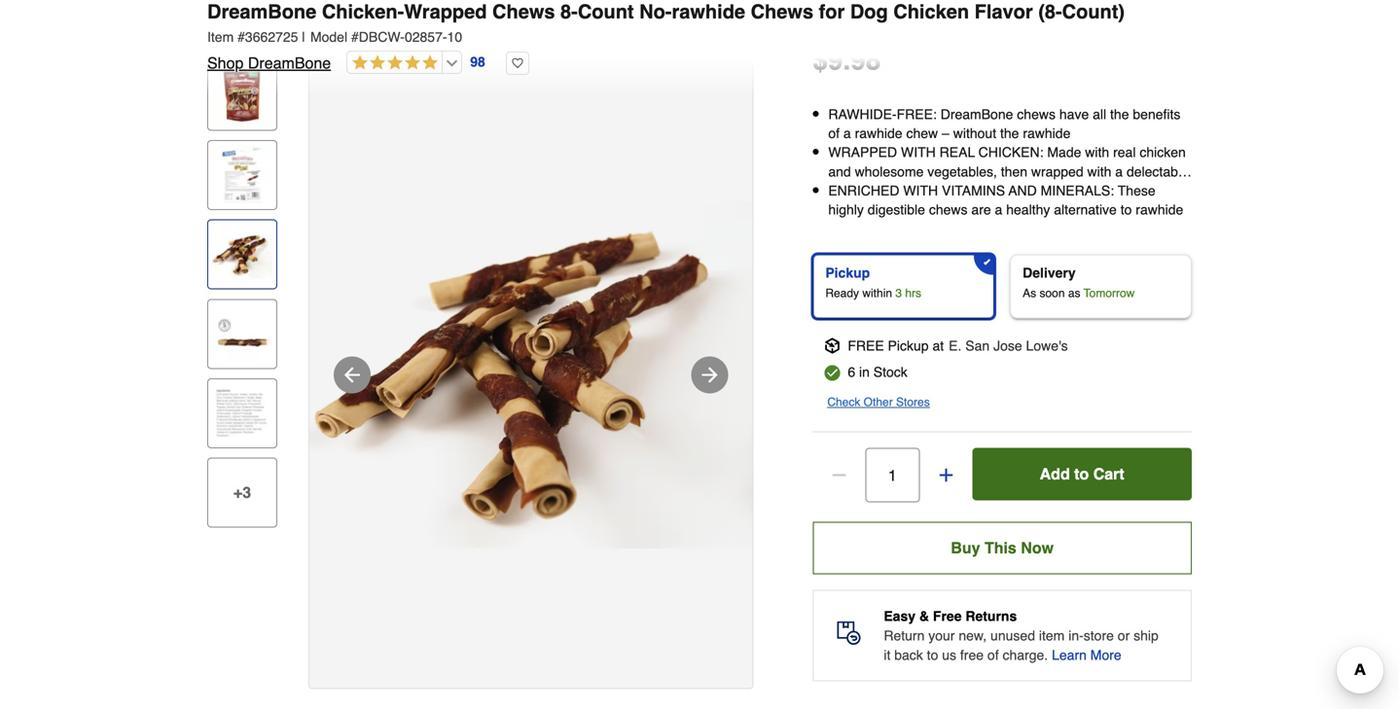 Task type: vqa. For each thing, say whether or not it's contained in the screenshot.
Black
no



Task type: locate. For each thing, give the bounding box(es) containing it.
chews inside rawhide-free: dreambone chews have all the benefits of a rawhide chew – without the rawhide wrapped with real chicken: made with real chicken and wholesome vegetables, then wrapped with a delectable chicken layer on the outside for a scrumptious taste dogs love
[[1017, 107, 1056, 122]]

1 horizontal spatial of
[[988, 648, 999, 663]]

chicken up delectable
[[1140, 145, 1186, 160]]

chew
[[907, 126, 938, 141]]

your
[[929, 628, 955, 644]]

lowe's
[[1026, 338, 1068, 354]]

to inside enriched with vitamins and minerals: these highly digestible chews are a healthy alternative to rawhide
[[1121, 202, 1132, 217]]

free
[[960, 648, 984, 663]]

dreambone inside rawhide-free: dreambone chews have all the benefits of a rawhide chew – without the rawhide wrapped with real chicken: made with real chicken and wholesome vegetables, then wrapped with a delectable chicken layer on the outside for a scrumptious taste dogs love
[[941, 107, 1014, 122]]

1 # from the left
[[238, 29, 245, 45]]

dogs
[[1143, 183, 1172, 198]]

–
[[942, 126, 950, 141]]

#
[[238, 29, 245, 45], [351, 29, 359, 45]]

to inside easy & free returns return your new, unused item in-store or ship it back to us free of charge.
[[927, 648, 939, 663]]

for left dog
[[819, 0, 845, 23]]

no-
[[640, 0, 672, 23]]

chews left have
[[1017, 107, 1056, 122]]

with inside enriched with vitamins and minerals: these highly digestible chews are a healthy alternative to rawhide
[[903, 183, 938, 198]]

dreambone  #dbcw-02857-10 - thumbnail3 image
[[212, 225, 273, 285]]

for down then
[[1001, 183, 1017, 198]]

shop
[[207, 54, 244, 72]]

0 vertical spatial for
[[819, 0, 845, 23]]

98
[[851, 45, 881, 76], [470, 54, 485, 70]]

rawhide up made
[[1023, 126, 1071, 141]]

as
[[1068, 287, 1081, 300]]

love
[[829, 202, 854, 217]]

without
[[954, 126, 997, 141]]

free:
[[897, 107, 937, 122]]

real
[[1113, 145, 1136, 160]]

dreambone inside dreambone chicken-wrapped chews 8-count no-rawhide chews for dog chicken flavor (8-count) item # 3662725 | model # dbcw-02857-10
[[207, 0, 317, 23]]

check circle filled image
[[825, 366, 840, 381]]

8-
[[561, 0, 578, 23]]

1 vertical spatial chicken
[[829, 183, 875, 198]]

2 horizontal spatial to
[[1121, 202, 1132, 217]]

flavor
[[975, 0, 1033, 23]]

1 horizontal spatial pickup
[[888, 338, 929, 354]]

vitamins
[[942, 183, 1005, 198]]

2 vertical spatial to
[[927, 648, 939, 663]]

enriched
[[829, 183, 900, 198]]

for
[[819, 0, 845, 23], [1001, 183, 1017, 198]]

0 horizontal spatial chews
[[929, 202, 968, 217]]

pickup left at
[[888, 338, 929, 354]]

item
[[207, 29, 234, 45]]

with
[[1085, 145, 1110, 160], [1088, 164, 1112, 179]]

for inside rawhide-free: dreambone chews have all the benefits of a rawhide chew – without the rawhide wrapped with real chicken: made with real chicken and wholesome vegetables, then wrapped with a delectable chicken layer on the outside for a scrumptious taste dogs love
[[1001, 183, 1017, 198]]

stores
[[896, 396, 930, 409]]

plus image
[[937, 466, 956, 485]]

the right on
[[931, 183, 950, 198]]

2 horizontal spatial the
[[1110, 107, 1129, 122]]

1 horizontal spatial chews
[[751, 0, 814, 23]]

0 vertical spatial with
[[901, 145, 936, 160]]

1 vertical spatial chews
[[929, 202, 968, 217]]

option group
[[805, 247, 1200, 327]]

chews up $
[[751, 0, 814, 23]]

a
[[844, 126, 851, 141], [1116, 164, 1123, 179], [1021, 183, 1028, 198], [995, 202, 1003, 217]]

chews down 'vitamins' in the right of the page
[[929, 202, 968, 217]]

chews left 8- on the left
[[492, 0, 555, 23]]

1 vertical spatial for
[[1001, 183, 1017, 198]]

free pickup at e. san jose lowe's
[[848, 338, 1068, 354]]

with up digestible on the right top of the page
[[903, 183, 938, 198]]

in
[[859, 365, 870, 380]]

0 horizontal spatial #
[[238, 29, 245, 45]]

at
[[933, 338, 944, 354]]

delivery
[[1023, 265, 1076, 281]]

1 horizontal spatial 98
[[851, 45, 881, 76]]

of right free
[[988, 648, 999, 663]]

of down 'rawhide-'
[[829, 126, 840, 141]]

0 vertical spatial dreambone
[[207, 0, 317, 23]]

with left real
[[1085, 145, 1110, 160]]

vegetables,
[[928, 164, 997, 179]]

0 horizontal spatial to
[[927, 648, 939, 663]]

rawhide
[[672, 0, 746, 23], [855, 126, 903, 141], [1023, 126, 1071, 141], [1136, 202, 1184, 217]]

dbcw-
[[359, 29, 405, 45]]

dreambone  #dbcw-02857-10 - thumbnail image
[[212, 66, 273, 126]]

a inside enriched with vitamins and minerals: these highly digestible chews are a healthy alternative to rawhide
[[995, 202, 1003, 217]]

shop dreambone
[[207, 54, 331, 72]]

chews inside enriched with vitamins and minerals: these highly digestible chews are a healthy alternative to rawhide
[[929, 202, 968, 217]]

2 vertical spatial the
[[931, 183, 950, 198]]

have
[[1060, 107, 1089, 122]]

returns
[[966, 609, 1017, 624]]

back
[[895, 648, 923, 663]]

of
[[829, 126, 840, 141], [988, 648, 999, 663]]

soon
[[1040, 287, 1065, 300]]

0 vertical spatial chicken
[[1140, 145, 1186, 160]]

pickup image
[[825, 338, 840, 354]]

now
[[1021, 539, 1054, 557]]

1 horizontal spatial #
[[351, 29, 359, 45]]

with down chew
[[901, 145, 936, 160]]

0 horizontal spatial of
[[829, 126, 840, 141]]

stock
[[874, 365, 908, 380]]

jose
[[994, 338, 1023, 354]]

benefits
[[1133, 107, 1181, 122]]

to down taste
[[1121, 202, 1132, 217]]

pickup
[[826, 265, 870, 281], [888, 338, 929, 354]]

then
[[1001, 164, 1028, 179]]

chicken up highly
[[829, 183, 875, 198]]

rawhide up "item number 3 6 6 2 7 2 5 and model number d b c w - 0 2 8 5 7 - 1 0" element
[[672, 0, 746, 23]]

dreambone  #dbcw-02857-10 - thumbnail5 image
[[212, 383, 273, 444]]

e.
[[949, 338, 962, 354]]

to left us
[[927, 648, 939, 663]]

0 vertical spatial pickup
[[826, 265, 870, 281]]

wholesome
[[855, 164, 924, 179]]

pickup up ready
[[826, 265, 870, 281]]

other
[[864, 396, 893, 409]]

0 vertical spatial of
[[829, 126, 840, 141]]

2 vertical spatial dreambone
[[941, 107, 1014, 122]]

1 horizontal spatial chicken
[[1140, 145, 1186, 160]]

within
[[863, 287, 892, 300]]

dreambone  #dbcw-02857-10 - thumbnail2 image
[[212, 145, 273, 206]]

1 vertical spatial of
[[988, 648, 999, 663]]

item number 3 6 6 2 7 2 5 and model number d b c w - 0 2 8 5 7 - 1 0 element
[[207, 27, 1192, 47]]

with up minerals:
[[1088, 164, 1112, 179]]

dreambone  #dbcw-02857-10 - thumbnail4 image
[[212, 304, 273, 364]]

buy this now
[[951, 539, 1054, 557]]

1 vertical spatial with
[[903, 183, 938, 198]]

all
[[1093, 107, 1107, 122]]

chews
[[492, 0, 555, 23], [751, 0, 814, 23]]

dreambone up 3662725
[[207, 0, 317, 23]]

dreambone down |
[[248, 54, 331, 72]]

to right add
[[1075, 465, 1089, 483]]

rawhide-free: dreambone chews have all the benefits of a rawhide chew – without the rawhide wrapped with real chicken: made with real chicken and wholesome vegetables, then wrapped with a delectable chicken layer on the outside for a scrumptious taste dogs love
[[829, 107, 1189, 217]]

1 horizontal spatial the
[[1000, 126, 1019, 141]]

6 in stock
[[848, 365, 908, 380]]

98 right 9
[[851, 45, 881, 76]]

0 vertical spatial chews
[[1017, 107, 1056, 122]]

the up the chicken:
[[1000, 126, 1019, 141]]

1 horizontal spatial to
[[1075, 465, 1089, 483]]

rawhide inside enriched with vitamins and minerals: these highly digestible chews are a healthy alternative to rawhide
[[1136, 202, 1184, 217]]

3
[[896, 287, 902, 300]]

0 vertical spatial to
[[1121, 202, 1132, 217]]

easy & free returns return your new, unused item in-store or ship it back to us free of charge.
[[884, 609, 1159, 663]]

and
[[1009, 183, 1037, 198]]

dreambone up without
[[941, 107, 1014, 122]]

$ 9 . 98
[[813, 45, 881, 76]]

pickup inside pickup ready within 3 hrs
[[826, 265, 870, 281]]

0 horizontal spatial chews
[[492, 0, 555, 23]]

the right all
[[1110, 107, 1129, 122]]

1 vertical spatial to
[[1075, 465, 1089, 483]]

0 horizontal spatial pickup
[[826, 265, 870, 281]]

option group containing pickup
[[805, 247, 1200, 327]]

1 horizontal spatial for
[[1001, 183, 1017, 198]]

charge.
[[1003, 648, 1048, 663]]

taste
[[1110, 183, 1139, 198]]

alternative
[[1054, 202, 1117, 217]]

2 # from the left
[[351, 29, 359, 45]]

98 left heart outline image
[[470, 54, 485, 70]]

outside
[[954, 183, 997, 198]]

0 horizontal spatial the
[[931, 183, 950, 198]]

chews
[[1017, 107, 1056, 122], [929, 202, 968, 217]]

these
[[1118, 183, 1156, 198]]

# right item
[[238, 29, 245, 45]]

0 horizontal spatial chicken
[[829, 183, 875, 198]]

a up the healthy
[[1021, 183, 1028, 198]]

heart outline image
[[506, 52, 529, 75]]

rawhide down dogs at right top
[[1136, 202, 1184, 217]]

a right are
[[995, 202, 1003, 217]]

1 horizontal spatial chews
[[1017, 107, 1056, 122]]

real
[[940, 145, 975, 160]]

# right model
[[351, 29, 359, 45]]

.
[[843, 45, 851, 76]]

scrumptious
[[1032, 183, 1106, 198]]

0 vertical spatial the
[[1110, 107, 1129, 122]]

0 horizontal spatial for
[[819, 0, 845, 23]]



Task type: describe. For each thing, give the bounding box(es) containing it.
count
[[578, 0, 634, 23]]

add to cart button
[[973, 448, 1192, 501]]

tomorrow
[[1084, 287, 1135, 300]]

+3 button
[[207, 458, 277, 528]]

wrapped
[[404, 0, 487, 23]]

Stepper number input field with increment and decrement buttons number field
[[866, 448, 920, 503]]

check
[[828, 396, 861, 409]]

buy
[[951, 539, 981, 557]]

dog
[[850, 0, 888, 23]]

easy
[[884, 609, 916, 624]]

us
[[942, 648, 957, 663]]

layer
[[879, 183, 908, 198]]

$
[[813, 45, 828, 76]]

item
[[1039, 628, 1065, 644]]

delivery as soon as tomorrow
[[1023, 265, 1135, 300]]

healthy
[[1007, 202, 1050, 217]]

rawhide-
[[829, 107, 897, 122]]

to inside button
[[1075, 465, 1089, 483]]

1 vertical spatial with
[[1088, 164, 1112, 179]]

digestible
[[868, 202, 925, 217]]

free
[[848, 338, 884, 354]]

on
[[912, 183, 927, 198]]

chicken:
[[979, 145, 1044, 160]]

are
[[972, 202, 991, 217]]

chicken-
[[322, 0, 404, 23]]

return
[[884, 628, 925, 644]]

and
[[829, 164, 851, 179]]

wrapped
[[1032, 164, 1084, 179]]

a down 'rawhide-'
[[844, 126, 851, 141]]

chicken
[[894, 0, 969, 23]]

add
[[1040, 465, 1070, 483]]

0 vertical spatial with
[[1085, 145, 1110, 160]]

enriched with vitamins and minerals: these highly digestible chews are a healthy alternative to rawhide
[[829, 183, 1184, 217]]

add to cart
[[1040, 465, 1125, 483]]

dreambone  #dbcw-02857-10 - 3 image
[[309, 154, 753, 597]]

02857-
[[405, 29, 447, 45]]

count)
[[1062, 0, 1125, 23]]

of inside easy & free returns return your new, unused item in-store or ship it back to us free of charge.
[[988, 648, 999, 663]]

&
[[920, 609, 929, 624]]

4.9 stars image
[[348, 55, 438, 73]]

10
[[447, 29, 462, 45]]

minerals:
[[1041, 183, 1114, 198]]

cart
[[1094, 465, 1125, 483]]

for inside dreambone chicken-wrapped chews 8-count no-rawhide chews for dog chicken flavor (8-count) item # 3662725 | model # dbcw-02857-10
[[819, 0, 845, 23]]

hrs
[[905, 287, 922, 300]]

delectable
[[1127, 164, 1189, 179]]

1 vertical spatial dreambone
[[248, 54, 331, 72]]

highly
[[829, 202, 864, 217]]

san
[[966, 338, 990, 354]]

+3
[[233, 484, 251, 502]]

this
[[985, 539, 1017, 557]]

ready
[[826, 287, 859, 300]]

rawhide inside dreambone chicken-wrapped chews 8-count no-rawhide chews for dog chicken flavor (8-count) item # 3662725 | model # dbcw-02857-10
[[672, 0, 746, 23]]

1 vertical spatial the
[[1000, 126, 1019, 141]]

3662725
[[245, 29, 298, 45]]

2 chews from the left
[[751, 0, 814, 23]]

(8-
[[1039, 0, 1062, 23]]

with inside rawhide-free: dreambone chews have all the benefits of a rawhide chew – without the rawhide wrapped with real chicken: made with real chicken and wholesome vegetables, then wrapped with a delectable chicken layer on the outside for a scrumptious taste dogs love
[[901, 145, 936, 160]]

pickup ready within 3 hrs
[[826, 265, 922, 300]]

minus image
[[830, 466, 849, 485]]

a up taste
[[1116, 164, 1123, 179]]

in-
[[1069, 628, 1084, 644]]

model
[[310, 29, 348, 45]]

rawhide up wrapped
[[855, 126, 903, 141]]

check other stores button
[[828, 393, 930, 412]]

made
[[1048, 145, 1082, 160]]

learn
[[1052, 648, 1087, 663]]

0 horizontal spatial 98
[[470, 54, 485, 70]]

wrapped
[[829, 145, 897, 160]]

learn more
[[1052, 648, 1122, 663]]

unused
[[991, 628, 1036, 644]]

arrow right image
[[698, 364, 721, 387]]

1 vertical spatial pickup
[[888, 338, 929, 354]]

as
[[1023, 287, 1037, 300]]

|
[[302, 29, 306, 45]]

of inside rawhide-free: dreambone chews have all the benefits of a rawhide chew – without the rawhide wrapped with real chicken: made with real chicken and wholesome vegetables, then wrapped with a delectable chicken layer on the outside for a scrumptious taste dogs love
[[829, 126, 840, 141]]

store
[[1084, 628, 1114, 644]]

ship
[[1134, 628, 1159, 644]]

or
[[1118, 628, 1130, 644]]

arrow left image
[[341, 364, 364, 387]]

9
[[828, 45, 843, 76]]

dreambone chicken-wrapped chews 8-count no-rawhide chews for dog chicken flavor (8-count) item # 3662725 | model # dbcw-02857-10
[[207, 0, 1125, 45]]

1 chews from the left
[[492, 0, 555, 23]]



